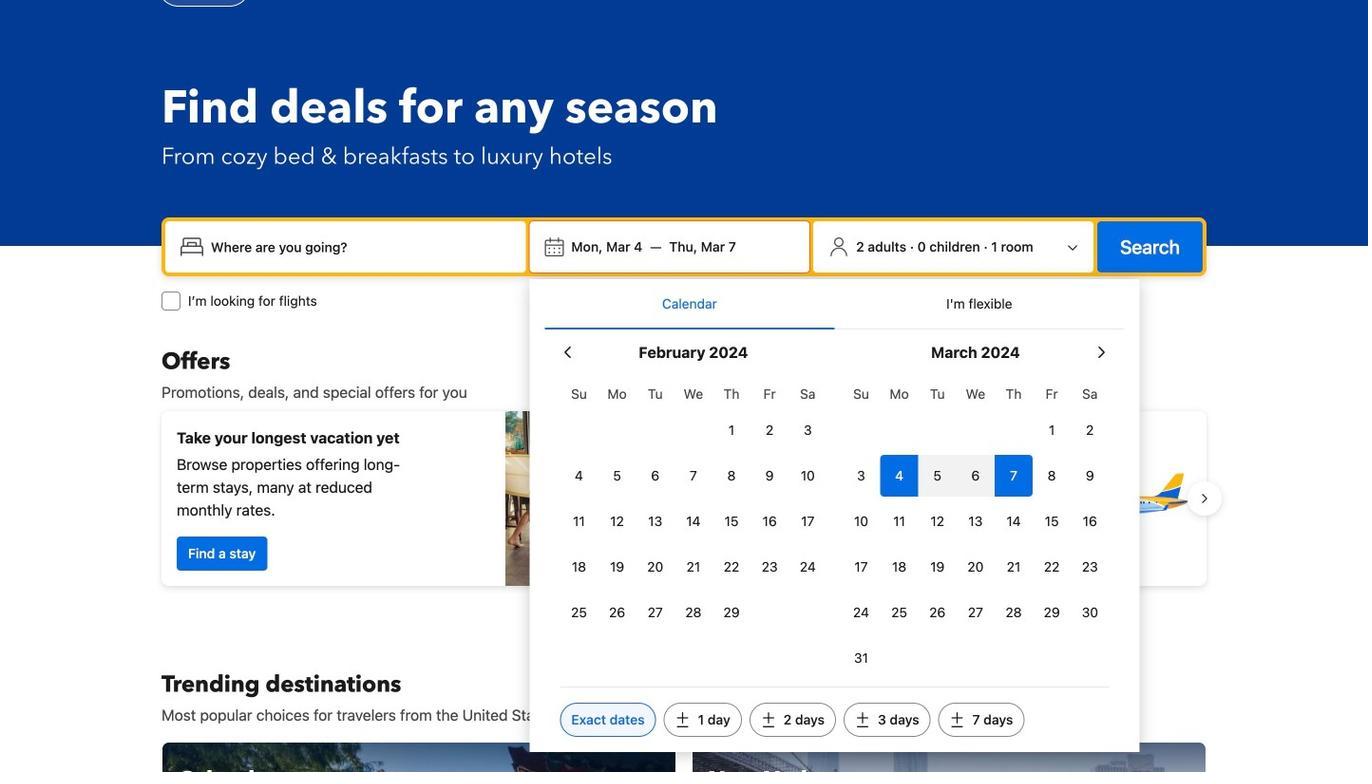 Task type: describe. For each thing, give the bounding box(es) containing it.
2 February 2024 checkbox
[[751, 410, 789, 451]]

4 February 2024 checkbox
[[560, 455, 598, 497]]

15 March 2024 checkbox
[[1033, 501, 1071, 543]]

14 February 2024 checkbox
[[675, 501, 713, 543]]

24 February 2024 checkbox
[[789, 546, 827, 588]]

1 grid from the left
[[560, 375, 827, 634]]

21 March 2024 checkbox
[[995, 546, 1033, 588]]

12 February 2024 checkbox
[[598, 501, 636, 543]]

23 March 2024 checkbox
[[1071, 546, 1109, 588]]

19 February 2024 checkbox
[[598, 546, 636, 588]]

18 March 2024 checkbox
[[881, 546, 919, 588]]

29 February 2024 checkbox
[[713, 592, 751, 634]]

4 March 2024 checkbox
[[881, 455, 919, 497]]

7 February 2024 checkbox
[[675, 455, 713, 497]]

1 March 2024 checkbox
[[1033, 410, 1071, 451]]

31 March 2024 checkbox
[[842, 638, 881, 680]]

7 March 2024 checkbox
[[995, 455, 1033, 497]]

6 February 2024 checkbox
[[636, 455, 675, 497]]

26 February 2024 checkbox
[[598, 592, 636, 634]]

8 February 2024 checkbox
[[713, 455, 751, 497]]

3 cell from the left
[[957, 451, 995, 497]]

16 March 2024 checkbox
[[1071, 501, 1109, 543]]

25 March 2024 checkbox
[[881, 592, 919, 634]]

2 March 2024 checkbox
[[1071, 410, 1109, 451]]

fly away to your dream vacation image
[[1059, 432, 1192, 565]]

3 March 2024 checkbox
[[842, 455, 881, 497]]

13 February 2024 checkbox
[[636, 501, 675, 543]]

22 March 2024 checkbox
[[1033, 546, 1071, 588]]

16 February 2024 checkbox
[[751, 501, 789, 543]]

28 February 2024 checkbox
[[675, 592, 713, 634]]

20 February 2024 checkbox
[[636, 546, 675, 588]]

5 March 2024 checkbox
[[919, 455, 957, 497]]



Task type: locate. For each thing, give the bounding box(es) containing it.
27 February 2024 checkbox
[[636, 592, 675, 634]]

30 March 2024 checkbox
[[1071, 592, 1109, 634]]

cell up "14 march 2024" checkbox
[[995, 451, 1033, 497]]

1 February 2024 checkbox
[[713, 410, 751, 451]]

region
[[146, 404, 1222, 594]]

8 March 2024 checkbox
[[1033, 455, 1071, 497]]

11 March 2024 checkbox
[[881, 501, 919, 543]]

9 February 2024 checkbox
[[751, 455, 789, 497]]

18 February 2024 checkbox
[[560, 546, 598, 588]]

1 cell from the left
[[881, 451, 919, 497]]

5 February 2024 checkbox
[[598, 455, 636, 497]]

27 March 2024 checkbox
[[957, 592, 995, 634]]

23 February 2024 checkbox
[[751, 546, 789, 588]]

20 March 2024 checkbox
[[957, 546, 995, 588]]

13 March 2024 checkbox
[[957, 501, 995, 543]]

main content
[[146, 347, 1222, 773]]

cell up 13 march 2024 checkbox
[[957, 451, 995, 497]]

10 March 2024 checkbox
[[842, 501, 881, 543]]

17 March 2024 checkbox
[[842, 546, 881, 588]]

3 February 2024 checkbox
[[789, 410, 827, 451]]

10 February 2024 checkbox
[[789, 455, 827, 497]]

grid
[[560, 375, 827, 634], [842, 375, 1109, 680]]

22 February 2024 checkbox
[[713, 546, 751, 588]]

11 February 2024 checkbox
[[560, 501, 598, 543]]

15 February 2024 checkbox
[[713, 501, 751, 543]]

progress bar
[[673, 602, 696, 609]]

28 March 2024 checkbox
[[995, 592, 1033, 634]]

cell
[[881, 451, 919, 497], [919, 451, 957, 497], [957, 451, 995, 497], [995, 451, 1033, 497]]

2 grid from the left
[[842, 375, 1109, 680]]

29 March 2024 checkbox
[[1033, 592, 1071, 634]]

17 February 2024 checkbox
[[789, 501, 827, 543]]

14 March 2024 checkbox
[[995, 501, 1033, 543]]

2 cell from the left
[[919, 451, 957, 497]]

19 March 2024 checkbox
[[919, 546, 957, 588]]

take your longest vacation yet image
[[506, 412, 677, 586]]

24 March 2024 checkbox
[[842, 592, 881, 634]]

1 horizontal spatial grid
[[842, 375, 1109, 680]]

Where are you going? field
[[203, 230, 518, 264]]

tab list
[[545, 279, 1125, 331]]

4 cell from the left
[[995, 451, 1033, 497]]

9 March 2024 checkbox
[[1071, 455, 1109, 497]]

cell up 12 march 2024 checkbox
[[919, 451, 957, 497]]

26 March 2024 checkbox
[[919, 592, 957, 634]]

6 March 2024 checkbox
[[957, 455, 995, 497]]

0 horizontal spatial grid
[[560, 375, 827, 634]]

25 February 2024 checkbox
[[560, 592, 598, 634]]

21 February 2024 checkbox
[[675, 546, 713, 588]]

12 March 2024 checkbox
[[919, 501, 957, 543]]

cell up 11 march 2024 checkbox
[[881, 451, 919, 497]]



Task type: vqa. For each thing, say whether or not it's contained in the screenshot.
10 february 2024 option
yes



